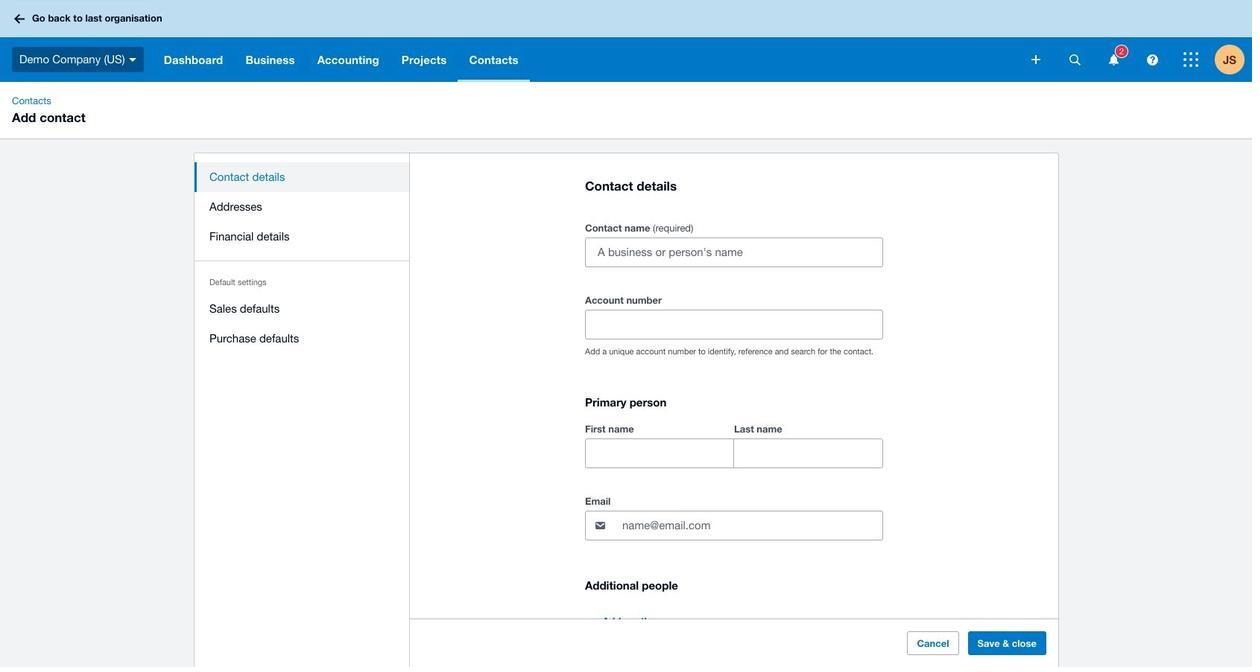 Task type: describe. For each thing, give the bounding box(es) containing it.
1 vertical spatial svg image
[[1184, 52, 1198, 67]]

A business or person's name field
[[586, 239, 882, 267]]



Task type: vqa. For each thing, say whether or not it's contained in the screenshot.
Name@Email.Com text field
yes



Task type: locate. For each thing, give the bounding box(es) containing it.
1 horizontal spatial svg image
[[1184, 52, 1198, 67]]

svg image
[[1069, 54, 1080, 65], [1109, 54, 1118, 65], [1147, 54, 1158, 65], [1031, 55, 1040, 64], [129, 58, 136, 62]]

None field
[[586, 311, 882, 339], [586, 440, 733, 468], [734, 440, 882, 468], [586, 311, 882, 339], [586, 440, 733, 468], [734, 440, 882, 468]]

name@email.com text field
[[621, 512, 882, 540]]

group
[[585, 421, 883, 469]]

0 horizontal spatial svg image
[[14, 14, 25, 23]]

banner
[[0, 0, 1252, 82]]

svg image
[[14, 14, 25, 23], [1184, 52, 1198, 67]]

0 vertical spatial svg image
[[14, 14, 25, 23]]

menu
[[195, 154, 410, 363]]



